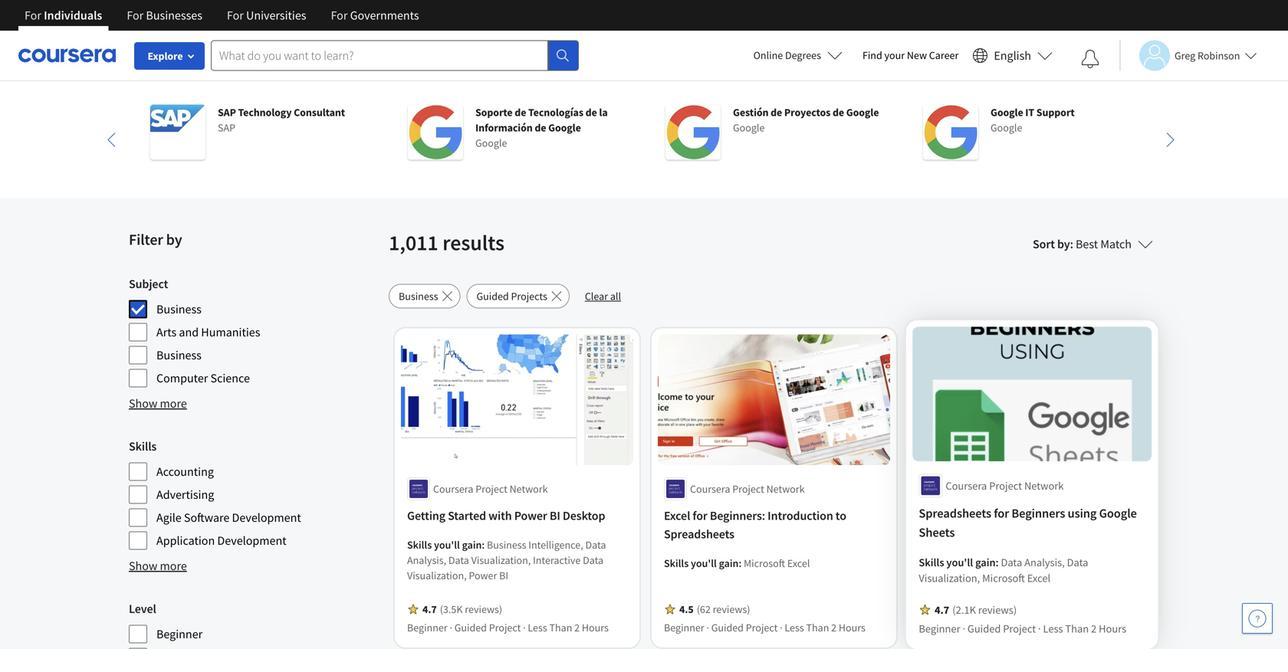 Task type: vqa. For each thing, say whether or not it's contained in the screenshot.
since
no



Task type: describe. For each thing, give the bounding box(es) containing it.
network for spreadsheets
[[766, 482, 805, 496]]

individuals
[[44, 8, 102, 23]]

introduction
[[768, 508, 833, 524]]

coursera for spreadsheets
[[690, 482, 730, 496]]

application development
[[156, 533, 286, 549]]

beginner · guided project · less than 2 hours for spreadsheets
[[664, 621, 866, 635]]

intelligence,
[[529, 538, 583, 552]]

project down the 4.7 (3.5k reviews)
[[489, 621, 521, 635]]

excel for beginners: introduction to spreadsheets
[[664, 508, 846, 542]]

your
[[884, 48, 905, 62]]

4.5 (62 reviews)
[[679, 603, 750, 616]]

network for sheets
[[1023, 482, 1062, 496]]

beginner for desktop
[[407, 621, 448, 635]]

: down spreadsheets for beginners using google sheets
[[996, 557, 999, 570]]

0 vertical spatial development
[[232, 510, 301, 526]]

english
[[994, 48, 1031, 63]]

agile
[[156, 510, 182, 526]]

less for spreadsheets
[[785, 621, 804, 635]]

and inside the subject group
[[179, 325, 199, 340]]

less for desktop
[[528, 621, 547, 635]]

soporte de tecnologías de la información de google google
[[475, 105, 608, 150]]

more for computer science
[[160, 396, 187, 411]]

2 for desktop
[[574, 621, 580, 635]]

help center image
[[1248, 610, 1267, 628]]

online degrees
[[753, 48, 821, 62]]

1,011 results
[[389, 229, 504, 256]]

level
[[129, 602, 156, 617]]

guided projects button
[[467, 284, 570, 309]]

for for universities
[[227, 8, 244, 23]]

more for application development
[[160, 559, 187, 574]]

excel for skills
[[787, 557, 810, 570]]

consultant
[[294, 105, 345, 119]]

to
[[836, 508, 846, 524]]

show notifications image
[[1081, 50, 1100, 68]]

humanities
[[201, 325, 260, 340]]

project up beginners
[[989, 482, 1021, 496]]

beginner inside level group
[[156, 627, 203, 642]]

getting started with power bi desktop link
[[407, 507, 627, 525]]

guided for desktop
[[454, 621, 487, 635]]

: left best
[[1070, 237, 1073, 252]]

0 horizontal spatial degrees
[[237, 66, 279, 82]]

data analysis, data visualization, microsoft excel
[[921, 557, 1086, 586]]

spreadsheets for beginners using google sheets
[[921, 508, 1133, 542]]

proyectos
[[784, 105, 831, 119]]

beginners
[[1011, 508, 1063, 523]]

google image for información
[[408, 105, 463, 160]]

project down 4.5 (62 reviews)
[[746, 621, 778, 635]]

for individuals
[[25, 8, 102, 23]]

started
[[448, 508, 486, 524]]

show for application
[[129, 559, 157, 574]]

microsoft for you'll
[[744, 557, 785, 570]]

you'll for sheets
[[948, 557, 974, 570]]

gestión
[[733, 105, 769, 119]]

power inside business intelligence, data analysis, data visualization, interactive data visualization, power bi
[[469, 569, 497, 583]]

skills up "4.5"
[[664, 557, 689, 570]]

for businesses
[[127, 8, 202, 23]]

desktop
[[563, 508, 605, 524]]

project up beginners:
[[732, 482, 764, 496]]

analysis, inside data analysis, data visualization, microsoft excel
[[1024, 557, 1063, 570]]

agile software development
[[156, 510, 301, 526]]

online degrees button
[[741, 38, 855, 72]]

businesses
[[146, 8, 202, 23]]

sap image
[[150, 105, 205, 160]]

advertising
[[156, 487, 214, 503]]

: down excel for beginners: introduction to spreadsheets
[[739, 557, 742, 570]]

excel inside excel for beginners: introduction to spreadsheets
[[664, 508, 690, 524]]

filter by
[[129, 230, 182, 249]]

project up with
[[476, 482, 507, 496]]

visualization, inside data analysis, data visualization, microsoft excel
[[921, 572, 980, 586]]

for universities
[[227, 8, 306, 23]]

show more for application development
[[129, 559, 187, 574]]

gain for desktop
[[462, 538, 482, 552]]

hours for spreadsheets
[[839, 621, 866, 635]]

0 horizontal spatial visualization,
[[407, 569, 467, 583]]

getting
[[407, 508, 445, 524]]

skills group
[[129, 437, 380, 551]]

reviews) for spreadsheets
[[713, 603, 750, 616]]

(62
[[697, 603, 711, 616]]

than for sheets
[[1063, 621, 1086, 635]]

reviews) for sheets
[[979, 603, 1016, 616]]

explore button
[[134, 42, 205, 70]]

2 sap from the top
[[218, 121, 235, 135]]

power inside getting started with power bi desktop link
[[514, 508, 547, 524]]

data down spreadsheets for beginners using google sheets
[[1001, 557, 1021, 570]]

google it support google
[[991, 105, 1075, 135]]

100%
[[170, 66, 199, 82]]

science
[[210, 371, 250, 386]]

google down "gestión"
[[733, 121, 765, 135]]

beginner · guided project · less than 2 hours for desktop
[[407, 621, 609, 635]]

business inside button
[[399, 289, 438, 303]]

gain for sheets
[[976, 557, 996, 570]]

support
[[1037, 105, 1075, 119]]

skills you'll gain : microsoft excel
[[664, 557, 810, 570]]

show more button for computer
[[129, 394, 187, 413]]

tecnologías
[[528, 105, 583, 119]]

1 horizontal spatial you'll
[[691, 557, 717, 570]]

4.7 (3.5k reviews)
[[422, 603, 502, 616]]

sap technology consultant sap
[[218, 105, 345, 135]]

coursera for sheets
[[947, 482, 987, 496]]

find your new career
[[863, 48, 959, 62]]

best
[[1076, 237, 1098, 252]]

all
[[610, 289, 621, 303]]

show more button for application
[[129, 557, 187, 575]]

computer
[[156, 371, 208, 386]]

business intelligence, data analysis, data visualization, interactive data visualization, power bi
[[407, 538, 606, 583]]

hours for sheets
[[1096, 621, 1123, 635]]

interactive
[[533, 554, 581, 567]]

google down english button
[[991, 121, 1022, 135]]

de down tecnologías
[[535, 121, 546, 135]]

projects
[[511, 289, 547, 303]]

on
[[365, 66, 378, 82]]

banner navigation
[[12, 0, 431, 31]]

career
[[929, 48, 959, 62]]

spreadsheets inside excel for beginners: introduction to spreadsheets
[[664, 527, 735, 542]]

de left la
[[586, 105, 597, 119]]

(2.1k
[[953, 603, 976, 616]]

2 for spreadsheets
[[831, 621, 837, 635]]

coursera right the on
[[381, 66, 427, 82]]

de right "gestión"
[[771, 105, 782, 119]]

spreadsheets for beginners using google sheets link
[[921, 507, 1141, 543]]

computer science
[[156, 371, 250, 386]]

1 horizontal spatial visualization,
[[471, 554, 531, 567]]

soporte
[[475, 105, 513, 119]]

beginner for sheets
[[921, 621, 961, 635]]

online
[[202, 66, 234, 82]]

skills you'll gain : for desktop
[[407, 538, 487, 552]]

clear
[[585, 289, 608, 303]]

google left the it
[[991, 105, 1023, 119]]

1 horizontal spatial bi
[[550, 508, 560, 524]]

de up the información
[[515, 105, 526, 119]]

clear all
[[585, 289, 621, 303]]

coursera project network for spreadsheets
[[690, 482, 805, 496]]

certificates
[[303, 66, 362, 82]]

gestión de proyectos de google google
[[733, 105, 879, 135]]

guided inside button
[[477, 289, 509, 303]]

skills down sheets
[[921, 557, 945, 570]]

results
[[443, 229, 504, 256]]

sheets
[[921, 527, 956, 542]]

greg
[[1175, 49, 1196, 62]]

english button
[[966, 31, 1059, 81]]

explore 100% online degrees and certificates on coursera
[[129, 66, 427, 82]]

robinson
[[1198, 49, 1240, 62]]

coursera for desktop
[[433, 482, 473, 496]]

excel for data
[[1026, 572, 1049, 586]]

google inside spreadsheets for beginners using google sheets
[[1096, 508, 1133, 523]]



Task type: locate. For each thing, give the bounding box(es) containing it.
coursera image
[[18, 43, 116, 68]]

2 4.7 from the left
[[936, 603, 950, 616]]

None search field
[[211, 40, 579, 71]]

0 vertical spatial explore
[[148, 49, 183, 63]]

2 horizontal spatial network
[[1023, 482, 1062, 496]]

2 more from the top
[[160, 559, 187, 574]]

1 horizontal spatial less
[[785, 621, 804, 635]]

google right proyectos
[[846, 105, 879, 119]]

1 vertical spatial skills you'll gain :
[[921, 557, 1001, 570]]

2 show more from the top
[[129, 559, 187, 574]]

4.7 left the (3.5k
[[422, 603, 437, 616]]

2
[[574, 621, 580, 635], [831, 621, 837, 635], [1088, 621, 1094, 635]]

degrees inside dropdown button
[[785, 48, 821, 62]]

1 vertical spatial development
[[217, 533, 286, 549]]

1 horizontal spatial 4.7
[[936, 603, 950, 616]]

4.7 (2.1k reviews)
[[936, 603, 1016, 616]]

0 vertical spatial power
[[514, 508, 547, 524]]

for inside spreadsheets for beginners using google sheets
[[994, 508, 1009, 523]]

power right with
[[514, 508, 547, 524]]

0 horizontal spatial less
[[528, 621, 547, 635]]

2 for from the left
[[693, 508, 708, 524]]

1 vertical spatial and
[[179, 325, 199, 340]]

1 coursera project network from the left
[[947, 482, 1062, 496]]

by right sort
[[1057, 237, 1070, 252]]

subject
[[129, 276, 168, 292]]

microsoft for analysis,
[[983, 572, 1024, 586]]

3 for from the left
[[227, 8, 244, 23]]

power up the 4.7 (3.5k reviews)
[[469, 569, 497, 583]]

sap left technology
[[218, 105, 236, 119]]

skills inside group
[[129, 439, 157, 454]]

more down application
[[160, 559, 187, 574]]

coursera up started
[[433, 482, 473, 496]]

greg robinson
[[1175, 49, 1240, 62]]

1 horizontal spatial 2
[[831, 621, 837, 635]]

guided down 4.5 (62 reviews)
[[711, 621, 744, 635]]

0 horizontal spatial you'll
[[434, 538, 460, 552]]

beginner · guided project · less than 2 hours down the 4.7 (3.5k reviews)
[[407, 621, 609, 635]]

sap right sap image
[[218, 121, 235, 135]]

find your new career link
[[855, 46, 966, 65]]

for for spreadsheets
[[693, 508, 708, 524]]

data
[[585, 538, 606, 552], [448, 554, 469, 567], [583, 554, 603, 567], [1001, 557, 1021, 570], [1065, 557, 1086, 570]]

network up getting started with power bi desktop link on the left of page
[[510, 482, 548, 496]]

1 show more button from the top
[[129, 394, 187, 413]]

4.5
[[679, 603, 694, 616]]

0 horizontal spatial by
[[166, 230, 182, 249]]

0 horizontal spatial reviews)
[[465, 603, 502, 616]]

spreadsheets up sheets
[[921, 508, 991, 523]]

development down agile software development
[[217, 533, 286, 549]]

la
[[599, 105, 608, 119]]

for for governments
[[331, 8, 348, 23]]

excel inside data analysis, data visualization, microsoft excel
[[1026, 572, 1049, 586]]

you'll down started
[[434, 538, 460, 552]]

skills down getting
[[407, 538, 432, 552]]

2 horizontal spatial beginner · guided project · less than 2 hours
[[921, 621, 1123, 635]]

0 vertical spatial show more
[[129, 396, 187, 411]]

gain up 4.7 (2.1k reviews)
[[976, 557, 996, 570]]

1 horizontal spatial reviews)
[[713, 603, 750, 616]]

gain down started
[[462, 538, 482, 552]]

development
[[232, 510, 301, 526], [217, 533, 286, 549]]

excel left beginners:
[[664, 508, 690, 524]]

show more down application
[[129, 559, 187, 574]]

0 vertical spatial skills you'll gain :
[[407, 538, 487, 552]]

1 horizontal spatial skills you'll gain :
[[921, 557, 1001, 570]]

4.7 for sheets
[[936, 603, 950, 616]]

data right interactive
[[583, 554, 603, 567]]

visualization, down with
[[471, 554, 531, 567]]

1 vertical spatial show
[[129, 559, 157, 574]]

sort
[[1033, 237, 1055, 252]]

show for computer
[[129, 396, 157, 411]]

for left "businesses" in the top of the page
[[127, 8, 144, 23]]

0 horizontal spatial skills you'll gain :
[[407, 538, 487, 552]]

network for desktop
[[510, 482, 548, 496]]

1 network from the left
[[1023, 482, 1062, 496]]

show more down computer
[[129, 396, 187, 411]]

0 horizontal spatial google image
[[408, 105, 463, 160]]

2 horizontal spatial than
[[1063, 621, 1086, 635]]

1 horizontal spatial excel
[[787, 557, 810, 570]]

1 vertical spatial bi
[[499, 569, 508, 583]]

1 horizontal spatial by
[[1057, 237, 1070, 252]]

2 horizontal spatial gain
[[976, 557, 996, 570]]

beginner · guided project · less than 2 hours down 4.5 (62 reviews)
[[664, 621, 866, 635]]

1 horizontal spatial beginner · guided project · less than 2 hours
[[664, 621, 866, 635]]

for
[[25, 8, 41, 23], [127, 8, 144, 23], [227, 8, 244, 23], [331, 8, 348, 23]]

explore for explore
[[148, 49, 183, 63]]

you'll for desktop
[[434, 538, 460, 552]]

beginner · guided project · less than 2 hours
[[407, 621, 609, 635], [664, 621, 866, 635], [921, 621, 1123, 635]]

1 horizontal spatial spreadsheets
[[921, 508, 991, 523]]

show more button
[[129, 394, 187, 413], [129, 557, 187, 575]]

0 horizontal spatial than
[[549, 621, 572, 635]]

: down started
[[482, 538, 485, 552]]

for governments
[[331, 8, 419, 23]]

0 vertical spatial more
[[160, 396, 187, 411]]

3 coursera project network from the left
[[690, 482, 805, 496]]

0 horizontal spatial spreadsheets
[[664, 527, 735, 542]]

project down 4.7 (2.1k reviews)
[[1003, 621, 1035, 635]]

new
[[907, 48, 927, 62]]

for inside excel for beginners: introduction to spreadsheets
[[693, 508, 708, 524]]

skills you'll gain : for sheets
[[921, 557, 1001, 570]]

bi inside business intelligence, data analysis, data visualization, interactive data visualization, power bi
[[499, 569, 508, 583]]

0 horizontal spatial coursera project network
[[433, 482, 548, 496]]

by right the filter
[[166, 230, 182, 249]]

0 vertical spatial excel
[[664, 508, 690, 524]]

explore for explore 100% online degrees and certificates on coursera
[[129, 66, 168, 82]]

beginners:
[[710, 508, 765, 524]]

de right proyectos
[[833, 105, 844, 119]]

arts
[[156, 325, 177, 340]]

sort by : best match
[[1033, 237, 1132, 252]]

hours
[[582, 621, 609, 635], [839, 621, 866, 635], [1096, 621, 1123, 635]]

1 horizontal spatial coursera project network
[[690, 482, 805, 496]]

:
[[1070, 237, 1073, 252], [482, 538, 485, 552], [996, 557, 999, 570], [739, 557, 742, 570]]

you'll down sheets
[[948, 557, 974, 570]]

find
[[863, 48, 882, 62]]

using
[[1066, 508, 1094, 523]]

1 for from the left
[[994, 508, 1009, 523]]

coursera
[[381, 66, 427, 82], [947, 482, 987, 496], [433, 482, 473, 496], [690, 482, 730, 496]]

bi left the desktop
[[550, 508, 560, 524]]

software
[[184, 510, 230, 526]]

0 horizontal spatial power
[[469, 569, 497, 583]]

arts and humanities
[[156, 325, 260, 340]]

1 vertical spatial show more button
[[129, 557, 187, 575]]

0 horizontal spatial network
[[510, 482, 548, 496]]

by for sort
[[1057, 237, 1070, 252]]

application
[[156, 533, 215, 549]]

0 vertical spatial microsoft
[[744, 557, 785, 570]]

than for spreadsheets
[[806, 621, 829, 635]]

2 coursera project network from the left
[[433, 482, 548, 496]]

gain down excel for beginners: introduction to spreadsheets
[[719, 557, 739, 570]]

degrees up technology
[[237, 66, 279, 82]]

clear all button
[[576, 284, 630, 309]]

2 reviews) from the left
[[713, 603, 750, 616]]

guided down 4.7 (2.1k reviews)
[[968, 621, 1001, 635]]

for for individuals
[[25, 8, 41, 23]]

by for filter
[[166, 230, 182, 249]]

(3.5k
[[440, 603, 463, 616]]

de
[[515, 105, 526, 119], [586, 105, 597, 119], [771, 105, 782, 119], [833, 105, 844, 119], [535, 121, 546, 135]]

beginner · guided project · less than 2 hours down 4.7 (2.1k reviews)
[[921, 621, 1123, 635]]

coursera project network up beginners
[[947, 482, 1062, 496]]

business
[[399, 289, 438, 303], [156, 302, 202, 317], [156, 348, 202, 363], [487, 538, 526, 552]]

visualization, up (2.1k
[[921, 572, 980, 586]]

explore up 100%
[[148, 49, 183, 63]]

data down the desktop
[[585, 538, 606, 552]]

0 vertical spatial bi
[[550, 508, 560, 524]]

2 horizontal spatial less
[[1042, 621, 1061, 635]]

data down started
[[448, 554, 469, 567]]

0 horizontal spatial 4.7
[[422, 603, 437, 616]]

1 horizontal spatial gain
[[719, 557, 739, 570]]

excel down excel for beginners: introduction to spreadsheets link
[[787, 557, 810, 570]]

1 horizontal spatial analysis,
[[1024, 557, 1063, 570]]

more
[[160, 396, 187, 411], [160, 559, 187, 574]]

business up computer
[[156, 348, 202, 363]]

1 vertical spatial power
[[469, 569, 497, 583]]

google down tecnologías
[[548, 121, 581, 135]]

1 horizontal spatial and
[[281, 66, 301, 82]]

show more for computer science
[[129, 396, 187, 411]]

show more button down computer
[[129, 394, 187, 413]]

3 reviews) from the left
[[979, 603, 1016, 616]]

for left beginners
[[994, 508, 1009, 523]]

0 horizontal spatial beginner · guided project · less than 2 hours
[[407, 621, 609, 635]]

greg robinson button
[[1119, 40, 1257, 71]]

level group
[[129, 600, 380, 649]]

technology
[[238, 105, 292, 119]]

2 horizontal spatial google image
[[923, 105, 978, 160]]

coursera project network for sheets
[[947, 482, 1062, 496]]

filter
[[129, 230, 163, 249]]

less for sheets
[[1042, 621, 1061, 635]]

1 horizontal spatial than
[[806, 621, 829, 635]]

google image for google
[[666, 105, 721, 160]]

4.7 for desktop
[[422, 603, 437, 616]]

microsoft up 4.7 (2.1k reviews)
[[983, 572, 1024, 586]]

2 horizontal spatial excel
[[1026, 572, 1049, 586]]

for left the governments
[[331, 8, 348, 23]]

guided projects
[[477, 289, 547, 303]]

guided
[[477, 289, 509, 303], [454, 621, 487, 635], [711, 621, 744, 635], [968, 621, 1001, 635]]

explore left 100%
[[129, 66, 168, 82]]

1 reviews) from the left
[[465, 603, 502, 616]]

1 4.7 from the left
[[422, 603, 437, 616]]

skills you'll gain : down sheets
[[921, 557, 1001, 570]]

2 google image from the left
[[666, 105, 721, 160]]

business down 1,011
[[399, 289, 438, 303]]

less
[[528, 621, 547, 635], [785, 621, 804, 635], [1042, 621, 1061, 635]]

spreadsheets
[[921, 508, 991, 523], [664, 527, 735, 542]]

información
[[475, 121, 533, 135]]

beginner for spreadsheets
[[664, 621, 704, 635]]

skills
[[129, 439, 157, 454], [407, 538, 432, 552], [921, 557, 945, 570], [664, 557, 689, 570]]

2 show from the top
[[129, 559, 157, 574]]

0 horizontal spatial bi
[[499, 569, 508, 583]]

1 horizontal spatial network
[[766, 482, 805, 496]]

for for sheets
[[994, 508, 1009, 523]]

hours for desktop
[[582, 621, 609, 635]]

for left the individuals in the top of the page
[[25, 8, 41, 23]]

0 horizontal spatial gain
[[462, 538, 482, 552]]

business up the arts
[[156, 302, 202, 317]]

4.7
[[422, 603, 437, 616], [936, 603, 950, 616]]

0 horizontal spatial 2
[[574, 621, 580, 635]]

1 show more from the top
[[129, 396, 187, 411]]

you'll up (62
[[691, 557, 717, 570]]

subject group
[[129, 275, 380, 388]]

business button
[[389, 284, 460, 309]]

project
[[989, 482, 1021, 496], [476, 482, 507, 496], [732, 482, 764, 496], [489, 621, 521, 635], [746, 621, 778, 635], [1003, 621, 1035, 635]]

reviews) right (2.1k
[[979, 603, 1016, 616]]

1 horizontal spatial microsoft
[[983, 572, 1024, 586]]

1,011
[[389, 229, 438, 256]]

coursera up beginners:
[[690, 482, 730, 496]]

1 horizontal spatial hours
[[839, 621, 866, 635]]

1 google image from the left
[[408, 105, 463, 160]]

coursera project network up with
[[433, 482, 548, 496]]

0 horizontal spatial hours
[[582, 621, 609, 635]]

show up level
[[129, 559, 157, 574]]

1 vertical spatial degrees
[[237, 66, 279, 82]]

show more button down application
[[129, 557, 187, 575]]

guided down the 4.7 (3.5k reviews)
[[454, 621, 487, 635]]

and left the "certificates"
[[281, 66, 301, 82]]

for for businesses
[[127, 8, 144, 23]]

0 vertical spatial show
[[129, 396, 157, 411]]

and right the arts
[[179, 325, 199, 340]]

coursera up sheets
[[947, 482, 987, 496]]

data down using
[[1065, 557, 1086, 570]]

and
[[281, 66, 301, 82], [179, 325, 199, 340]]

1 horizontal spatial for
[[994, 508, 1009, 523]]

2 horizontal spatial visualization,
[[921, 572, 980, 586]]

than for desktop
[[549, 621, 572, 635]]

4 for from the left
[[331, 8, 348, 23]]

2 vertical spatial excel
[[1026, 572, 1049, 586]]

network up beginners
[[1023, 482, 1062, 496]]

beginner · guided project · less than 2 hours for sheets
[[921, 621, 1123, 635]]

0 horizontal spatial and
[[179, 325, 199, 340]]

3 google image from the left
[[923, 105, 978, 160]]

1 vertical spatial explore
[[129, 66, 168, 82]]

What do you want to learn? text field
[[211, 40, 548, 71]]

1 vertical spatial show more
[[129, 559, 187, 574]]

0 horizontal spatial excel
[[664, 508, 690, 524]]

google right using
[[1096, 508, 1133, 523]]

excel for beginners: introduction to spreadsheets link
[[664, 507, 884, 544]]

1 show from the top
[[129, 396, 157, 411]]

1 sap from the top
[[218, 105, 236, 119]]

0 vertical spatial spreadsheets
[[921, 508, 991, 523]]

2 horizontal spatial hours
[[1096, 621, 1123, 635]]

0 vertical spatial degrees
[[785, 48, 821, 62]]

2 network from the left
[[510, 482, 548, 496]]

network
[[1023, 482, 1062, 496], [510, 482, 548, 496], [766, 482, 805, 496]]

bi up the 4.7 (3.5k reviews)
[[499, 569, 508, 583]]

3 network from the left
[[766, 482, 805, 496]]

1 vertical spatial spreadsheets
[[664, 527, 735, 542]]

for left universities
[[227, 8, 244, 23]]

microsoft down excel for beginners: introduction to spreadsheets
[[744, 557, 785, 570]]

explore
[[148, 49, 183, 63], [129, 66, 168, 82]]

analysis, down spreadsheets for beginners using google sheets link at the right bottom
[[1024, 557, 1063, 570]]

0 vertical spatial and
[[281, 66, 301, 82]]

network up the introduction
[[766, 482, 805, 496]]

2 horizontal spatial 2
[[1088, 621, 1094, 635]]

business down getting started with power bi desktop in the left bottom of the page
[[487, 538, 526, 552]]

guided for spreadsheets
[[711, 621, 744, 635]]

0 horizontal spatial microsoft
[[744, 557, 785, 570]]

google down the información
[[475, 136, 507, 150]]

2 horizontal spatial reviews)
[[979, 603, 1016, 616]]

1 horizontal spatial google image
[[666, 105, 721, 160]]

reviews) right the (3.5k
[[465, 603, 502, 616]]

2 for from the left
[[127, 8, 144, 23]]

getting started with power bi desktop
[[407, 508, 605, 524]]

0 horizontal spatial for
[[693, 508, 708, 524]]

1 vertical spatial microsoft
[[983, 572, 1024, 586]]

reviews)
[[465, 603, 502, 616], [713, 603, 750, 616], [979, 603, 1016, 616]]

online
[[753, 48, 783, 62]]

visualization, up the (3.5k
[[407, 569, 467, 583]]

explore inside popup button
[[148, 49, 183, 63]]

business inside business intelligence, data analysis, data visualization, interactive data visualization, power bi
[[487, 538, 526, 552]]

governments
[[350, 8, 419, 23]]

than
[[549, 621, 572, 635], [806, 621, 829, 635], [1063, 621, 1086, 635]]

0 horizontal spatial analysis,
[[407, 554, 446, 567]]

google image
[[408, 105, 463, 160], [666, 105, 721, 160], [923, 105, 978, 160]]

skills up accounting
[[129, 439, 157, 454]]

2 horizontal spatial you'll
[[948, 557, 974, 570]]

1 more from the top
[[160, 396, 187, 411]]

coursera project network for desktop
[[433, 482, 548, 496]]

it
[[1025, 105, 1034, 119]]

2 show more button from the top
[[129, 557, 187, 575]]

guided left projects
[[477, 289, 509, 303]]

with
[[489, 508, 512, 524]]

0 vertical spatial sap
[[218, 105, 236, 119]]

skills you'll gain : down started
[[407, 538, 487, 552]]

analysis, down getting
[[407, 554, 446, 567]]

analysis, inside business intelligence, data analysis, data visualization, interactive data visualization, power bi
[[407, 554, 446, 567]]

for
[[994, 508, 1009, 523], [693, 508, 708, 524]]

reviews) for desktop
[[465, 603, 502, 616]]

1 horizontal spatial degrees
[[785, 48, 821, 62]]

2 for sheets
[[1088, 621, 1094, 635]]

excel down spreadsheets for beginners using google sheets link at the right bottom
[[1026, 572, 1049, 586]]

1 vertical spatial more
[[160, 559, 187, 574]]

accounting
[[156, 464, 214, 480]]

gain
[[462, 538, 482, 552], [976, 557, 996, 570], [719, 557, 739, 570]]

beginner
[[407, 621, 448, 635], [664, 621, 704, 635], [921, 621, 961, 635], [156, 627, 203, 642]]

universities
[[246, 8, 306, 23]]

guided for sheets
[[968, 621, 1001, 635]]

microsoft inside data analysis, data visualization, microsoft excel
[[983, 572, 1024, 586]]

1 vertical spatial sap
[[218, 121, 235, 135]]

1 for from the left
[[25, 8, 41, 23]]

show more
[[129, 396, 187, 411], [129, 559, 187, 574]]

spreadsheets inside spreadsheets for beginners using google sheets
[[921, 508, 991, 523]]

1 vertical spatial excel
[[787, 557, 810, 570]]

4.7 left (2.1k
[[936, 603, 950, 616]]

show
[[129, 396, 157, 411], [129, 559, 157, 574]]

coursera project network up beginners:
[[690, 482, 805, 496]]

for left beginners:
[[693, 508, 708, 524]]

1 horizontal spatial power
[[514, 508, 547, 524]]

spreadsheets down beginners:
[[664, 527, 735, 542]]

2 horizontal spatial coursera project network
[[947, 482, 1062, 496]]

match
[[1101, 237, 1132, 252]]

0 vertical spatial show more button
[[129, 394, 187, 413]]

development up application development
[[232, 510, 301, 526]]



